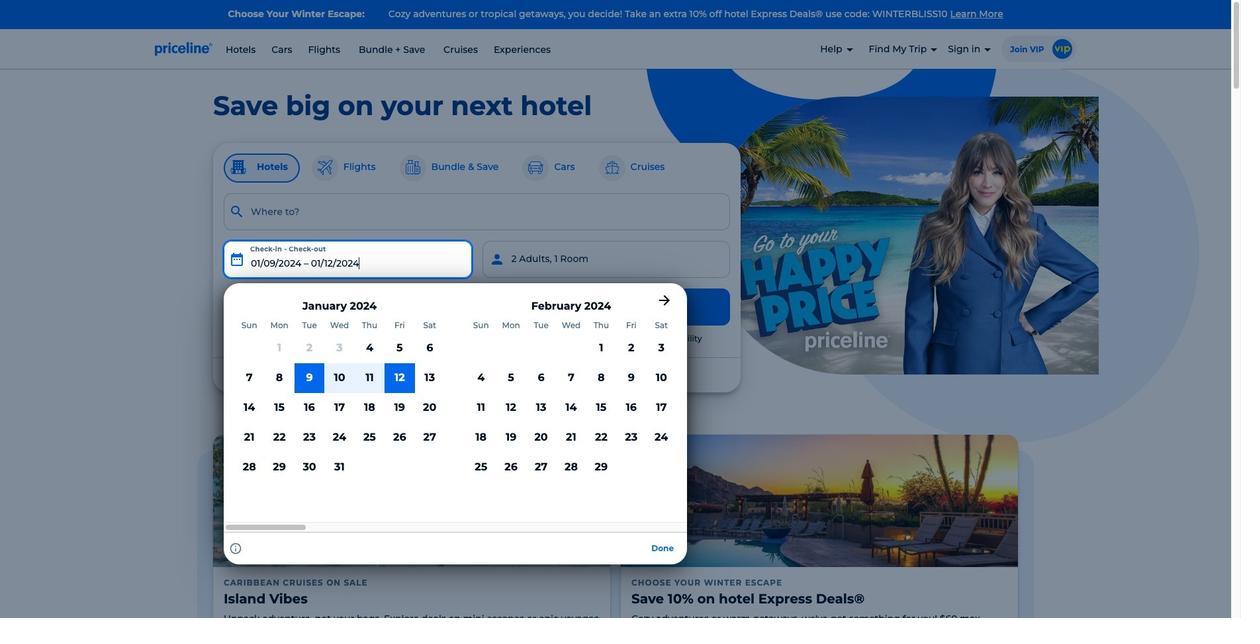 Task type: locate. For each thing, give the bounding box(es) containing it.
show march 2024 image
[[657, 292, 673, 308]]

None field
[[224, 193, 730, 230]]

priceline.com home image
[[155, 41, 213, 56]]

traveler selection text field
[[482, 241, 730, 278]]

types of travel tab list
[[224, 153, 730, 182]]



Task type: describe. For each thing, give the bounding box(es) containing it.
Where to? field
[[224, 193, 730, 230]]

Check-in - Check-out field
[[224, 241, 472, 278]]

vip badge icon image
[[1053, 39, 1073, 59]]



Task type: vqa. For each thing, say whether or not it's contained in the screenshot.
field
yes



